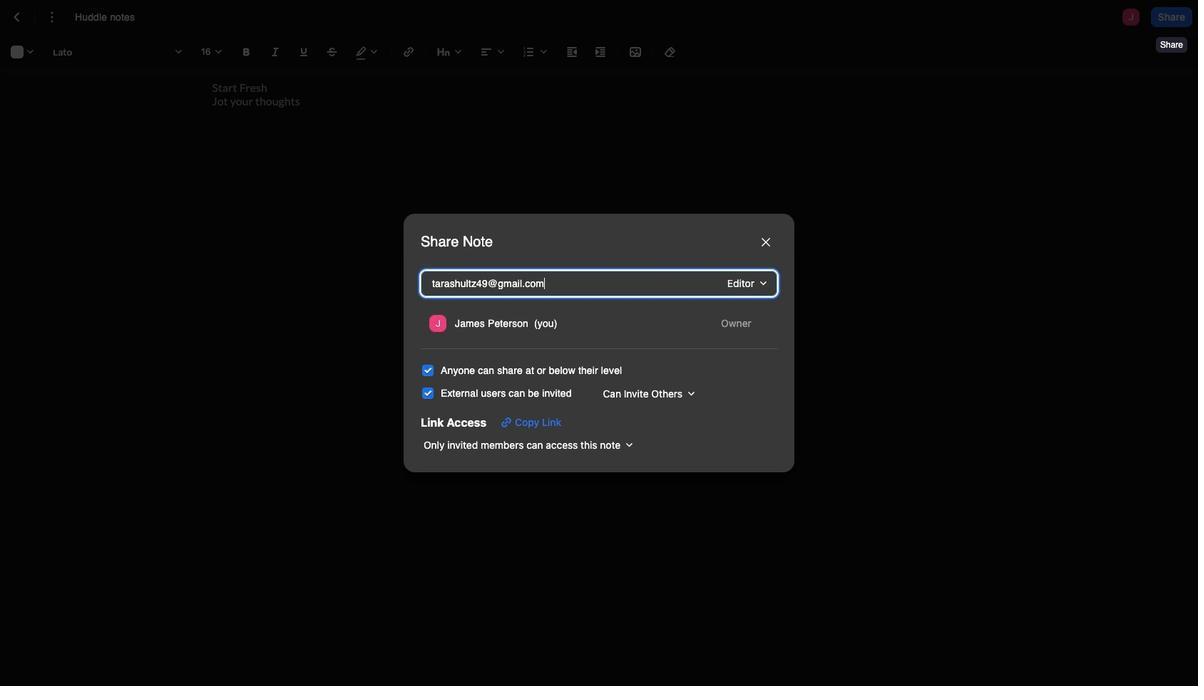 Task type: vqa. For each thing, say whether or not it's contained in the screenshot.
& related to Privacy
no



Task type: locate. For each thing, give the bounding box(es) containing it.
0 vertical spatial permission image
[[719, 274, 772, 294]]

menu item
[[426, 311, 772, 337], [426, 311, 772, 337]]

permission element
[[712, 314, 769, 334]]

None text field
[[75, 10, 149, 24]]

copy link image
[[498, 414, 515, 431]]

None field
[[719, 274, 772, 294], [712, 314, 769, 334], [595, 384, 700, 404], [421, 436, 638, 456], [719, 274, 772, 294], [712, 314, 769, 334], [595, 384, 700, 404], [421, 436, 638, 456]]

link image
[[400, 44, 417, 61]]

menu item for copy link image
[[426, 311, 772, 337]]

all notes image
[[9, 9, 26, 26]]

underline image
[[295, 44, 312, 61]]

decrease indent image
[[563, 44, 581, 61]]

permission image
[[719, 274, 772, 294], [712, 314, 769, 334]]

dialog
[[404, 214, 795, 473], [404, 214, 795, 473]]

james peterson image
[[429, 316, 446, 333]]

close image
[[762, 238, 770, 247]]

tooltip
[[1155, 27, 1189, 54]]



Task type: describe. For each thing, give the bounding box(es) containing it.
1 vertical spatial permission image
[[712, 314, 769, 334]]

insert image image
[[627, 44, 644, 61]]

strikethrough image
[[324, 44, 341, 61]]

james peterson image
[[429, 316, 446, 333]]

close image
[[762, 238, 770, 247]]

Contact, Channel or Email text field
[[429, 274, 683, 294]]

copy link image
[[498, 414, 515, 431]]

increase indent image
[[592, 44, 609, 61]]

italic image
[[267, 44, 284, 61]]

clear style image
[[662, 44, 679, 61]]

bold image
[[238, 44, 255, 61]]

menu item for copy link icon
[[426, 311, 772, 337]]



